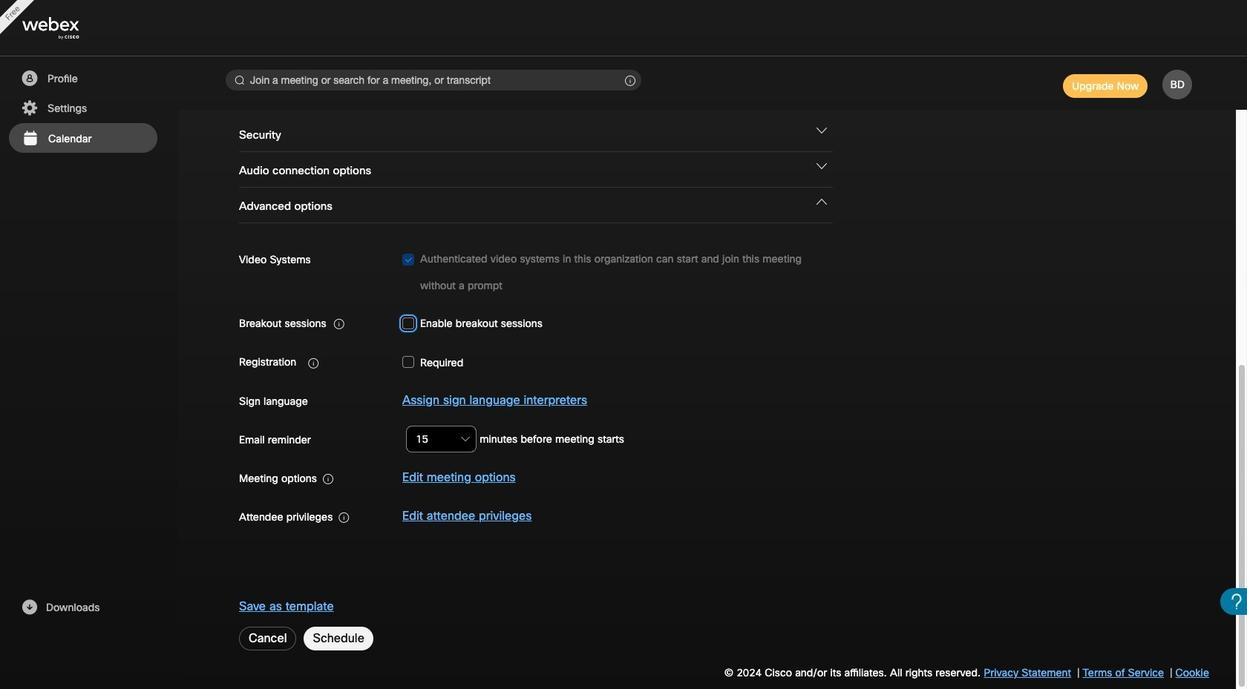 Task type: describe. For each thing, give the bounding box(es) containing it.
mds settings_filled image
[[20, 100, 39, 117]]

video systems: authenticated video systems in this organization can start and join this meeting without a prompt element
[[403, 246, 830, 299]]

mds people circle_filled image
[[20, 70, 39, 88]]

advanced options region
[[232, 188, 1183, 550]]

ng down image inside advanced options region
[[817, 197, 827, 207]]

mds content download_filled image
[[20, 599, 39, 617]]

Join a meeting or search for a meeting, or transcript text field
[[226, 70, 642, 91]]



Task type: locate. For each thing, give the bounding box(es) containing it.
breakout sessions: enable breakout sessions element
[[403, 310, 543, 337]]

1 ng down image from the top
[[817, 161, 827, 172]]

ng down image
[[817, 161, 827, 172], [817, 197, 827, 207]]

cisco webex image
[[22, 17, 111, 40]]

2 ng down image from the top
[[817, 197, 827, 207]]

ng down image
[[817, 125, 827, 136]]

schedule a meeting element
[[0, 0, 1248, 690]]

banner
[[0, 0, 1248, 56]]

0 vertical spatial ng down image
[[817, 161, 827, 172]]

1 vertical spatial ng down image
[[817, 197, 827, 207]]

mds meetings_filled image
[[21, 130, 39, 148]]



Task type: vqa. For each thing, say whether or not it's contained in the screenshot.
Breakout sessions: Enable breakout sessions element
yes



